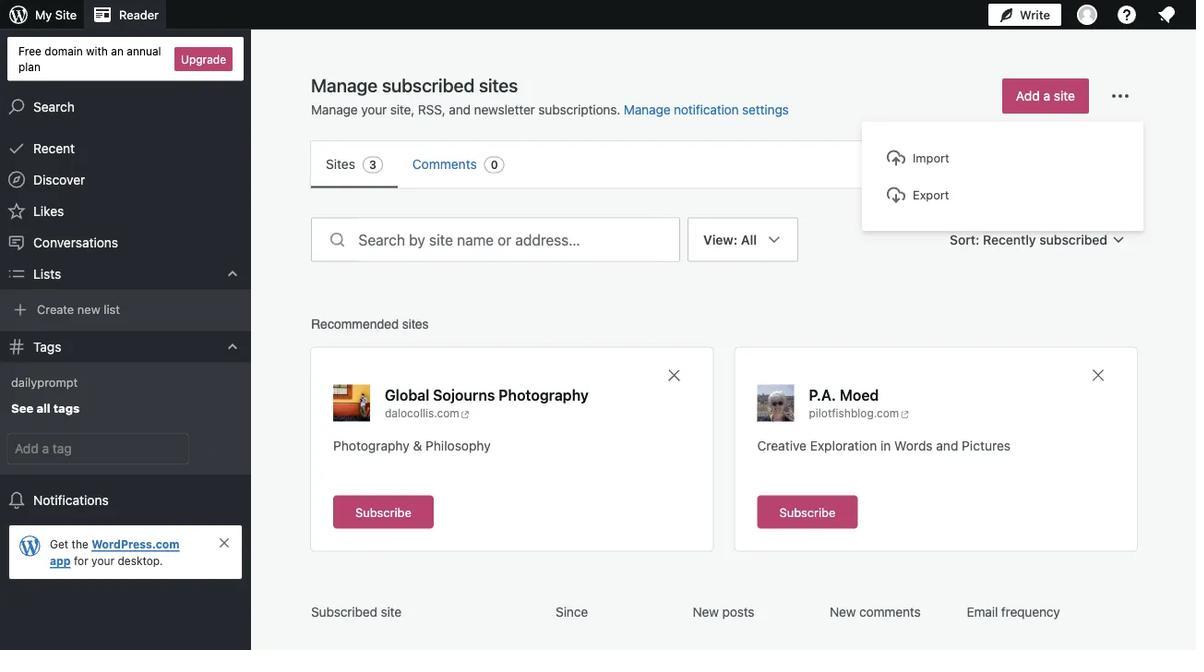 Task type: describe. For each thing, give the bounding box(es) containing it.
menu inside manage subscribed sites main content
[[311, 141, 1138, 188]]

search
[[33, 99, 75, 114]]

view: all
[[704, 232, 757, 247]]

discover link
[[0, 164, 251, 195]]

dailyprompt
[[11, 375, 78, 389]]

recent link
[[0, 133, 251, 164]]

sort: recently subscribed
[[950, 232, 1108, 247]]

more image
[[1110, 85, 1132, 107]]

philosophy
[[426, 438, 491, 453]]

tags link
[[0, 331, 251, 363]]

new for new comments
[[830, 604, 856, 619]]

lists link
[[0, 258, 251, 290]]

my
[[35, 8, 52, 22]]

sojourns
[[433, 386, 495, 404]]

import button
[[882, 141, 1125, 175]]

email
[[967, 604, 998, 619]]

desktop.
[[118, 554, 163, 567]]

upgrade button
[[175, 47, 233, 71]]

free domain with an annual plan
[[18, 44, 161, 73]]

moed
[[840, 386, 879, 404]]

dalocollis.com
[[385, 407, 460, 420]]

exploration
[[811, 438, 877, 453]]

words
[[895, 438, 933, 453]]

for your desktop.
[[71, 554, 163, 567]]

subscribe button for global sojourns photography
[[333, 495, 434, 529]]

&
[[413, 438, 422, 453]]

likes link
[[0, 195, 251, 227]]

sites
[[402, 316, 429, 331]]

upgrade
[[181, 52, 226, 65]]

p.a. moed link
[[809, 385, 879, 405]]

plan
[[18, 60, 41, 73]]

list
[[104, 302, 120, 316]]

posts
[[723, 604, 755, 619]]

2 row from the top
[[311, 636, 1138, 650]]

add for add
[[207, 442, 229, 456]]

recent
[[33, 140, 75, 156]]

newsletter
[[474, 102, 535, 117]]

site inside add a site button
[[1054, 88, 1076, 103]]

notification settings
[[674, 102, 789, 117]]

photography inside global sojourns photography link
[[499, 386, 589, 404]]

wordpress.com app
[[50, 537, 180, 567]]

recently
[[983, 232, 1037, 247]]

manage subscribed sites main content
[[282, 73, 1167, 650]]

manage notification settings link
[[624, 102, 789, 117]]

lists
[[33, 266, 61, 281]]

email frequency
[[967, 604, 1061, 619]]

0 horizontal spatial your
[[92, 554, 115, 567]]

keyboard_arrow_down image for lists
[[223, 265, 242, 283]]

photography & philosophy
[[333, 438, 491, 453]]

new for new posts
[[693, 604, 719, 619]]

conversations link
[[0, 227, 251, 258]]

the
[[72, 537, 88, 550]]

see
[[11, 401, 33, 415]]

tags
[[33, 339, 61, 354]]

my profile image
[[1078, 5, 1098, 25]]

0
[[491, 158, 498, 171]]

none search field inside manage subscribed sites main content
[[311, 217, 681, 262]]

new
[[77, 302, 100, 316]]

Search search field
[[359, 218, 680, 261]]

creative
[[758, 438, 807, 453]]

row containing subscribed site
[[311, 603, 1138, 636]]

add a site
[[1017, 88, 1076, 103]]

in
[[881, 438, 891, 453]]

free
[[18, 44, 42, 57]]

export
[[913, 188, 950, 202]]

import
[[913, 151, 950, 165]]

add group
[[0, 430, 251, 467]]

global sojourns photography link
[[385, 385, 589, 405]]

dismiss this recommendation image for p.a. moed
[[1090, 366, 1108, 385]]

p.a. moed
[[809, 386, 879, 404]]

site,
[[390, 102, 415, 117]]

add for add a site
[[1017, 88, 1040, 103]]

see all tags
[[11, 401, 80, 415]]

frequency
[[1002, 604, 1061, 619]]

help image
[[1116, 4, 1139, 26]]

keyboard_arrow_down image for tags
[[223, 338, 242, 356]]

view:
[[704, 232, 738, 247]]

an
[[111, 44, 124, 57]]

all
[[36, 401, 50, 415]]

reader
[[119, 8, 159, 22]]

search link
[[0, 91, 251, 122]]

annual
[[127, 44, 161, 57]]

subscribe for global sojourns photography
[[356, 505, 412, 519]]

conversations
[[33, 235, 118, 250]]



Task type: locate. For each thing, give the bounding box(es) containing it.
0 horizontal spatial add
[[207, 442, 229, 456]]

row
[[311, 603, 1138, 636], [311, 636, 1138, 650]]

photography up dalocollis.com link
[[499, 386, 589, 404]]

0 horizontal spatial new
[[693, 604, 719, 619]]

1 horizontal spatial subscribe button
[[758, 495, 858, 529]]

dailyprompt link
[[0, 369, 251, 395]]

subscribed site
[[311, 604, 402, 619]]

a
[[1044, 88, 1051, 103]]

1 horizontal spatial your
[[361, 102, 387, 117]]

add
[[1017, 88, 1040, 103], [207, 442, 229, 456]]

2 subscribe button from the left
[[758, 495, 858, 529]]

your
[[361, 102, 387, 117], [92, 554, 115, 567]]

get
[[50, 537, 68, 550]]

2 keyboard_arrow_down image from the top
[[223, 338, 242, 356]]

comments
[[413, 157, 477, 172]]

1 horizontal spatial new
[[830, 604, 856, 619]]

1 horizontal spatial site
[[1054, 88, 1076, 103]]

dismiss this recommendation image for global sojourns photography
[[665, 366, 684, 385]]

with
[[86, 44, 108, 57]]

and right words
[[937, 438, 959, 453]]

new left comments
[[830, 604, 856, 619]]

site right subscribed
[[381, 604, 402, 619]]

notifications
[[33, 493, 109, 508]]

1 vertical spatial your
[[92, 554, 115, 567]]

0 horizontal spatial subscribe
[[356, 505, 412, 519]]

sort: recently subscribed button
[[943, 223, 1138, 256]]

0 vertical spatial keyboard_arrow_down image
[[223, 265, 242, 283]]

subscribed
[[1040, 232, 1108, 247]]

since column header
[[556, 603, 686, 621]]

sites
[[326, 157, 355, 172]]

2 new from the left
[[830, 604, 856, 619]]

rss,
[[418, 102, 446, 117]]

subscribe button down 'photography & philosophy'
[[333, 495, 434, 529]]

1 horizontal spatial add
[[1017, 88, 1040, 103]]

discover
[[33, 172, 85, 187]]

1 horizontal spatial subscribe
[[780, 505, 836, 519]]

global sojourns photography
[[385, 386, 589, 404]]

create
[[37, 302, 74, 316]]

sort:
[[950, 232, 980, 247]]

keyboard_arrow_down image inside lists link
[[223, 265, 242, 283]]

1 vertical spatial add
[[207, 442, 229, 456]]

0 vertical spatial photography
[[499, 386, 589, 404]]

photography left &
[[333, 438, 410, 453]]

all
[[741, 232, 757, 247]]

table
[[311, 603, 1138, 650]]

1 keyboard_arrow_down image from the top
[[223, 265, 242, 283]]

photography
[[499, 386, 589, 404], [333, 438, 410, 453]]

p.a.
[[809, 386, 837, 404]]

create new list link
[[0, 296, 251, 324]]

app
[[50, 554, 71, 567]]

subscribed site column header
[[311, 603, 549, 621]]

0 vertical spatial and
[[449, 102, 471, 117]]

table containing subscribed site
[[311, 603, 1138, 650]]

site inside subscribed site column header
[[381, 604, 402, 619]]

3
[[369, 158, 377, 171]]

dismiss this recommendation image
[[665, 366, 684, 385], [1090, 366, 1108, 385]]

subscribed sites
[[382, 74, 518, 96]]

keyboard_arrow_down image
[[223, 265, 242, 283], [223, 338, 242, 356]]

and
[[449, 102, 471, 117], [937, 438, 959, 453]]

write link
[[989, 0, 1062, 30]]

1 horizontal spatial photography
[[499, 386, 589, 404]]

get the
[[50, 537, 92, 550]]

create new list
[[37, 302, 120, 316]]

0 vertical spatial your
[[361, 102, 387, 117]]

2 subscribe from the left
[[780, 505, 836, 519]]

likes
[[33, 203, 64, 218]]

0 horizontal spatial dismiss this recommendation image
[[665, 366, 684, 385]]

0 horizontal spatial and
[[449, 102, 471, 117]]

reader link
[[84, 0, 166, 30]]

pilotfishblog.com link
[[809, 405, 913, 422]]

global
[[385, 386, 430, 404]]

manage subscribed sites manage your site, rss, and newsletter subscriptions. manage notification settings
[[311, 74, 789, 117]]

and inside manage subscribed sites manage your site, rss, and newsletter subscriptions. manage notification settings
[[449, 102, 471, 117]]

subscribe button down creative
[[758, 495, 858, 529]]

your right for on the left bottom of page
[[92, 554, 115, 567]]

for
[[74, 554, 88, 567]]

pilotfishblog.com
[[809, 407, 900, 420]]

subscribe button
[[333, 495, 434, 529], [758, 495, 858, 529]]

0 vertical spatial site
[[1054, 88, 1076, 103]]

your left site,
[[361, 102, 387, 117]]

menu
[[311, 141, 1138, 188]]

and down subscribed sites
[[449, 102, 471, 117]]

your inside manage subscribed sites manage your site, rss, and newsletter subscriptions. manage notification settings
[[361, 102, 387, 117]]

1 vertical spatial site
[[381, 604, 402, 619]]

0 horizontal spatial subscribe button
[[333, 495, 434, 529]]

my site link
[[0, 0, 84, 30]]

site
[[55, 8, 77, 22]]

0 horizontal spatial site
[[381, 604, 402, 619]]

2 dismiss this recommendation image from the left
[[1090, 366, 1108, 385]]

add inside group
[[207, 442, 229, 456]]

subscribe button for p.a. moed
[[758, 495, 858, 529]]

add inside manage subscribed sites main content
[[1017, 88, 1040, 103]]

menu containing sites
[[311, 141, 1138, 188]]

1 subscribe from the left
[[356, 505, 412, 519]]

new comments column header
[[830, 603, 960, 621]]

dismiss image
[[217, 536, 232, 550]]

1 dismiss this recommendation image from the left
[[665, 366, 684, 385]]

email frequency column header
[[967, 603, 1097, 621]]

1 vertical spatial keyboard_arrow_down image
[[223, 338, 242, 356]]

0 vertical spatial add
[[1017, 88, 1040, 103]]

Add a tag text field
[[7, 434, 188, 464]]

new posts column header
[[693, 603, 823, 621]]

site right 'a'
[[1054, 88, 1076, 103]]

1 row from the top
[[311, 603, 1138, 636]]

subscribe for p.a. moed
[[780, 505, 836, 519]]

recommended
[[311, 316, 399, 331]]

manage your notifications image
[[1156, 4, 1178, 26]]

tags
[[53, 401, 80, 415]]

write
[[1020, 8, 1051, 22]]

1 vertical spatial photography
[[333, 438, 410, 453]]

subscribe
[[356, 505, 412, 519], [780, 505, 836, 519]]

see all tags link
[[0, 395, 251, 423]]

0 horizontal spatial photography
[[333, 438, 410, 453]]

new comments
[[830, 604, 921, 619]]

since
[[556, 604, 588, 619]]

pictures
[[962, 438, 1011, 453]]

subscriptions.
[[539, 102, 621, 117]]

1 subscribe button from the left
[[333, 495, 434, 529]]

manage
[[311, 74, 378, 96], [311, 102, 358, 117], [624, 102, 671, 117]]

1 horizontal spatial dismiss this recommendation image
[[1090, 366, 1108, 385]]

export button
[[882, 178, 1125, 211]]

my site
[[35, 8, 77, 22]]

keyboard_arrow_down image inside tags link
[[223, 338, 242, 356]]

new left 'posts'
[[693, 604, 719, 619]]

notifications link
[[0, 485, 251, 516]]

table inside manage subscribed sites main content
[[311, 603, 1138, 650]]

site
[[1054, 88, 1076, 103], [381, 604, 402, 619]]

wordpress.com
[[92, 537, 180, 550]]

view: all button
[[688, 217, 799, 410]]

subscribe down 'photography & philosophy'
[[356, 505, 412, 519]]

subscribe down creative
[[780, 505, 836, 519]]

1 horizontal spatial and
[[937, 438, 959, 453]]

subscribed
[[311, 604, 378, 619]]

comments
[[860, 604, 921, 619]]

add button
[[196, 434, 240, 464]]

recommended sites
[[311, 316, 429, 331]]

None search field
[[311, 217, 681, 262]]

1 new from the left
[[693, 604, 719, 619]]

1 vertical spatial and
[[937, 438, 959, 453]]



Task type: vqa. For each thing, say whether or not it's contained in the screenshot.
plugin icon
no



